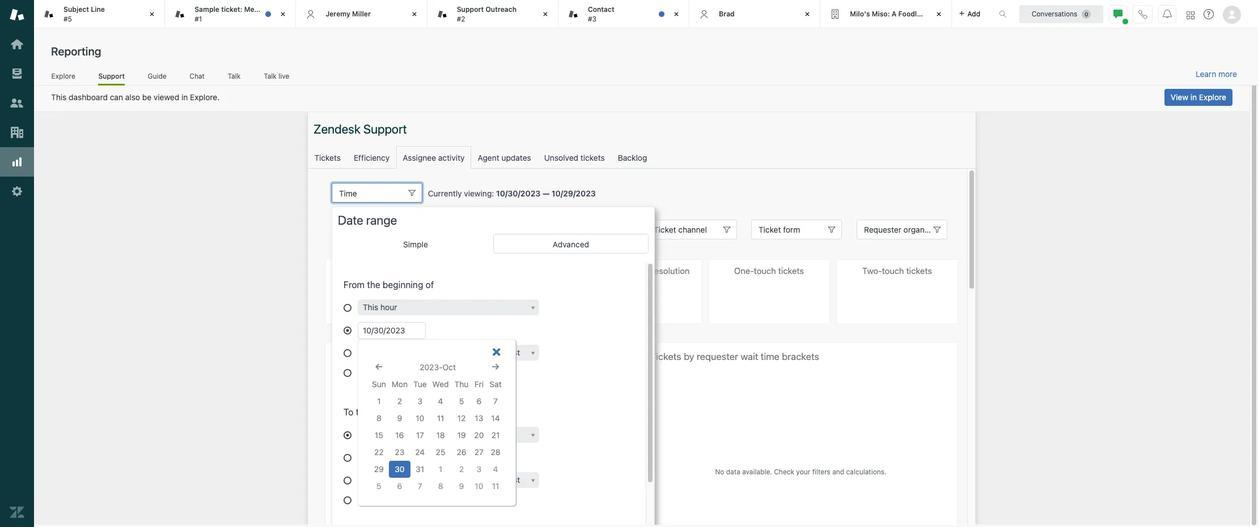 Task type: locate. For each thing, give the bounding box(es) containing it.
support inside support outreach #2
[[457, 5, 484, 14]]

talk left live at the left top of the page
[[264, 72, 277, 80]]

close image inside brad tab
[[802, 9, 813, 20]]

support
[[457, 5, 484, 14], [98, 72, 125, 80]]

0 horizontal spatial close image
[[540, 9, 551, 20]]

close image
[[146, 9, 158, 20], [278, 9, 289, 20], [409, 9, 420, 20], [802, 9, 813, 20], [933, 9, 944, 20]]

1 horizontal spatial talk
[[264, 72, 277, 80]]

0 horizontal spatial talk
[[228, 72, 241, 80]]

organizations image
[[10, 125, 24, 140]]

subject
[[64, 5, 89, 14]]

1 tab from the left
[[34, 0, 165, 28]]

get help image
[[1204, 9, 1214, 19]]

3 close image from the left
[[409, 9, 420, 20]]

5 close image from the left
[[933, 9, 944, 20]]

also
[[125, 92, 140, 102]]

0 horizontal spatial support
[[98, 72, 125, 80]]

can
[[110, 92, 123, 102]]

in right viewed
[[181, 92, 188, 102]]

ticket
[[276, 5, 294, 14]]

1 vertical spatial support
[[98, 72, 125, 80]]

support up can
[[98, 72, 125, 80]]

close image left brad
[[671, 9, 682, 20]]

1 horizontal spatial in
[[1191, 92, 1197, 102]]

customers image
[[10, 96, 24, 111]]

1 close image from the left
[[146, 9, 158, 20]]

close image right the
[[278, 9, 289, 20]]

1 vertical spatial explore
[[1199, 92, 1227, 102]]

in right view
[[1191, 92, 1197, 102]]

sample
[[195, 5, 219, 14]]

add button
[[952, 0, 987, 28]]

1 talk from the left
[[228, 72, 241, 80]]

3 tab from the left
[[427, 0, 558, 28]]

0 horizontal spatial explore
[[51, 72, 75, 80]]

close image left #1
[[146, 9, 158, 20]]

close image inside milo's miso: a foodlez subsidiary tab
[[933, 9, 944, 20]]

close image for jeremy miller
[[409, 9, 420, 20]]

milo's
[[850, 10, 870, 18]]

jeremy
[[326, 10, 350, 18]]

main element
[[0, 0, 34, 528]]

chat
[[190, 72, 205, 80]]

live
[[279, 72, 289, 80]]

4 tab from the left
[[558, 0, 690, 28]]

close image left milo's
[[802, 9, 813, 20]]

outreach
[[486, 5, 517, 14]]

sample ticket: meet the ticket #1
[[195, 5, 294, 23]]

in inside button
[[1191, 92, 1197, 102]]

more
[[1219, 69, 1237, 79]]

support up '#2'
[[457, 5, 484, 14]]

get started image
[[10, 37, 24, 52]]

4 close image from the left
[[802, 9, 813, 20]]

close image inside jeremy miller tab
[[409, 9, 420, 20]]

line
[[91, 5, 105, 14]]

support link
[[98, 72, 125, 86]]

talk right chat
[[228, 72, 241, 80]]

support for support
[[98, 72, 125, 80]]

conversations
[[1032, 9, 1078, 18]]

conversations button
[[1020, 5, 1103, 23]]

2 in from the left
[[1191, 92, 1197, 102]]

0 vertical spatial support
[[457, 5, 484, 14]]

close image right foodlez
[[933, 9, 944, 20]]

#1
[[195, 14, 202, 23]]

close image
[[540, 9, 551, 20], [671, 9, 682, 20]]

close image left '#2'
[[409, 9, 420, 20]]

admin image
[[10, 184, 24, 199]]

jeremy miller tab
[[296, 0, 427, 28]]

1 horizontal spatial explore
[[1199, 92, 1227, 102]]

explore down "learn more" link on the right of page
[[1199, 92, 1227, 102]]

0 horizontal spatial in
[[181, 92, 188, 102]]

in
[[181, 92, 188, 102], [1191, 92, 1197, 102]]

explore
[[51, 72, 75, 80], [1199, 92, 1227, 102]]

contact #3
[[588, 5, 615, 23]]

view in explore button
[[1165, 89, 1233, 106]]

close image right outreach
[[540, 9, 551, 20]]

dashboard
[[69, 92, 108, 102]]

reporting image
[[10, 155, 24, 170]]

talk
[[228, 72, 241, 80], [264, 72, 277, 80]]

tab
[[34, 0, 165, 28], [165, 0, 296, 28], [427, 0, 558, 28], [558, 0, 690, 28]]

learn
[[1196, 69, 1216, 79]]

brad tab
[[690, 0, 821, 28]]

2 talk from the left
[[264, 72, 277, 80]]

contact
[[588, 5, 615, 14]]

foodlez
[[899, 10, 925, 18]]

2 tab from the left
[[165, 0, 296, 28]]

explore.
[[190, 92, 220, 102]]

1 horizontal spatial close image
[[671, 9, 682, 20]]

1 horizontal spatial support
[[457, 5, 484, 14]]

a
[[892, 10, 897, 18]]

explore up "this"
[[51, 72, 75, 80]]

this
[[51, 92, 67, 102]]

talk for talk live
[[264, 72, 277, 80]]



Task type: vqa. For each thing, say whether or not it's contained in the screenshot.
Admin "icon"
yes



Task type: describe. For each thing, give the bounding box(es) containing it.
jeremy miller
[[326, 10, 371, 18]]

this dashboard can also be viewed in explore.
[[51, 92, 220, 102]]

guide link
[[147, 72, 167, 84]]

miller
[[352, 10, 371, 18]]

milo's miso: a foodlez subsidiary tab
[[821, 0, 962, 28]]

tabs tab list
[[34, 0, 987, 28]]

1 in from the left
[[181, 92, 188, 102]]

notifications image
[[1163, 9, 1172, 18]]

zendesk image
[[10, 506, 24, 521]]

button displays agent's chat status as online. image
[[1114, 9, 1123, 18]]

add
[[968, 9, 980, 18]]

#2
[[457, 14, 465, 23]]

#5
[[64, 14, 72, 23]]

be
[[142, 92, 151, 102]]

milo's miso: a foodlez subsidiary
[[850, 10, 962, 18]]

tab containing support outreach
[[427, 0, 558, 28]]

explore link
[[51, 72, 76, 84]]

talk for talk
[[228, 72, 241, 80]]

subsidiary
[[927, 10, 962, 18]]

views image
[[10, 66, 24, 81]]

talk link
[[228, 72, 241, 84]]

learn more
[[1196, 69, 1237, 79]]

chat link
[[189, 72, 205, 84]]

learn more link
[[1196, 69, 1237, 79]]

zendesk products image
[[1187, 11, 1195, 19]]

viewed
[[154, 92, 179, 102]]

explore inside button
[[1199, 92, 1227, 102]]

tab containing contact
[[558, 0, 690, 28]]

0 vertical spatial explore
[[51, 72, 75, 80]]

ticket:
[[221, 5, 242, 14]]

support outreach #2
[[457, 5, 517, 23]]

close image for brad
[[802, 9, 813, 20]]

1 close image from the left
[[540, 9, 551, 20]]

2 close image from the left
[[278, 9, 289, 20]]

brad
[[719, 10, 735, 18]]

talk live
[[264, 72, 289, 80]]

tab containing subject line
[[34, 0, 165, 28]]

subject line #5
[[64, 5, 105, 23]]

miso:
[[872, 10, 890, 18]]

meet
[[244, 5, 261, 14]]

close image for milo's miso: a foodlez subsidiary
[[933, 9, 944, 20]]

reporting
[[51, 45, 101, 58]]

support for support outreach #2
[[457, 5, 484, 14]]

view in explore
[[1171, 92, 1227, 102]]

zendesk support image
[[10, 7, 24, 22]]

view
[[1171, 92, 1189, 102]]

the
[[263, 5, 274, 14]]

guide
[[148, 72, 166, 80]]

tab containing sample ticket: meet the ticket
[[165, 0, 296, 28]]

2 close image from the left
[[671, 9, 682, 20]]

#3
[[588, 14, 597, 23]]

talk live link
[[263, 72, 290, 84]]



